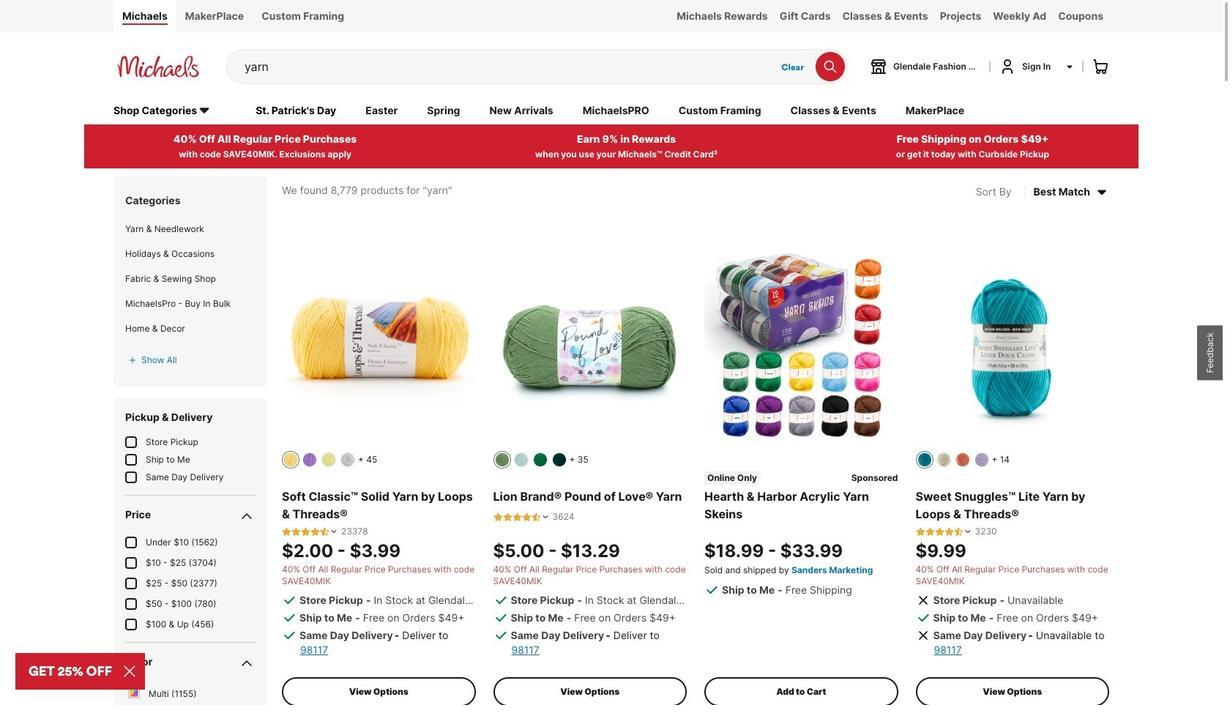 Task type: locate. For each thing, give the bounding box(es) containing it.
2 horizontal spatial sweet snuggles™ lite yarn by loops & threads® image
[[975, 453, 989, 468]]

2 horizontal spatial lion brand® pound of love® yarn image
[[552, 453, 567, 468]]

tabler image
[[128, 356, 137, 365], [493, 513, 503, 522], [532, 513, 541, 522], [916, 527, 926, 537], [926, 527, 935, 537], [935, 527, 945, 537], [945, 527, 954, 537], [954, 527, 964, 537]]

1 horizontal spatial sweet snuggles™ lite yarn by loops & threads® image
[[956, 453, 970, 468]]

2 tabler image from the left
[[513, 513, 522, 522]]

hearth &#x26; harbor acrylic yarn skeins image
[[705, 249, 899, 443]]

0 vertical spatial dialog
[[493, 512, 575, 523]]

0 horizontal spatial sweet snuggles™ lite yarn by loops & threads® image
[[918, 453, 932, 468]]

lion brand® pound of love® yarn image
[[495, 453, 510, 468], [514, 453, 529, 468], [552, 453, 567, 468]]

1 lion brand® pound of love® yarn image from the left
[[495, 453, 510, 468]]

Search Input field
[[245, 50, 775, 83]]

1 soft classic™ solid yarn by loops & threads® image from the left
[[284, 453, 298, 468]]

1 vertical spatial dialog
[[916, 526, 998, 538]]

0 horizontal spatial soft classic™ solid yarn by loops & threads® image
[[284, 453, 298, 468]]

1 horizontal spatial dialog
[[916, 526, 998, 538]]

0 horizontal spatial dialog
[[493, 512, 575, 523]]

2 soft classic™ solid yarn by loops & threads® image from the left
[[322, 453, 336, 468]]

sweet snuggles&#x2122; lite yarn by loops &#x26; threads&#xae; image
[[916, 249, 1110, 443]]

sweet snuggles™ lite yarn by loops & threads® image
[[937, 453, 951, 468]]

soft classic™ solid yarn by loops & threads® image
[[284, 453, 298, 468], [322, 453, 336, 468], [341, 453, 355, 468]]

1 horizontal spatial soft classic™ solid yarn by loops & threads® image
[[322, 453, 336, 468]]

1 horizontal spatial lion brand® pound of love® yarn image
[[514, 453, 529, 468]]

dialog down sweet snuggles™ lite yarn by loops & threads® image
[[916, 526, 998, 538]]

dialog
[[493, 512, 575, 523], [916, 526, 998, 538]]

0 horizontal spatial lion brand® pound of love® yarn image
[[495, 453, 510, 468]]

sweet snuggles™ lite yarn by loops & threads® image
[[918, 453, 932, 468], [956, 453, 970, 468], [975, 453, 989, 468]]

lion brand&#xae; pound of love&#xae; yarn image
[[493, 249, 687, 443]]

1 sweet snuggles™ lite yarn by loops & threads® image from the left
[[918, 453, 932, 468]]

2 horizontal spatial soft classic™ solid yarn by loops & threads® image
[[341, 453, 355, 468]]

tabler image
[[503, 513, 513, 522], [513, 513, 522, 522], [522, 513, 532, 522]]

3 tabler image from the left
[[522, 513, 532, 522]]

dialog for 2nd sweet snuggles™ lite yarn by loops & threads® icon from left
[[916, 526, 998, 538]]

dialog down lion brand® pound of love® yarn icon
[[493, 512, 575, 523]]

search button image
[[824, 59, 838, 74]]

soft classic™ solid yarn by loops & threads® image
[[303, 453, 317, 468]]



Task type: vqa. For each thing, say whether or not it's contained in the screenshot.
& associated with Toys
no



Task type: describe. For each thing, give the bounding box(es) containing it.
1 tabler image from the left
[[503, 513, 513, 522]]

soft classic&#x2122; solid yarn by loops &#x26; threads&#xae; image
[[282, 249, 476, 443]]

multi image
[[128, 687, 140, 699]]

3 lion brand® pound of love® yarn image from the left
[[552, 453, 567, 468]]

3 sweet snuggles™ lite yarn by loops & threads® image from the left
[[975, 453, 989, 468]]

3 soft classic™ solid yarn by loops & threads® image from the left
[[341, 453, 355, 468]]

2 lion brand® pound of love® yarn image from the left
[[514, 453, 529, 468]]

dialog for lion brand® pound of love® yarn icon
[[493, 512, 575, 523]]

2 sweet snuggles™ lite yarn by loops & threads® image from the left
[[956, 453, 970, 468]]

lion brand® pound of love® yarn image
[[533, 453, 548, 468]]



